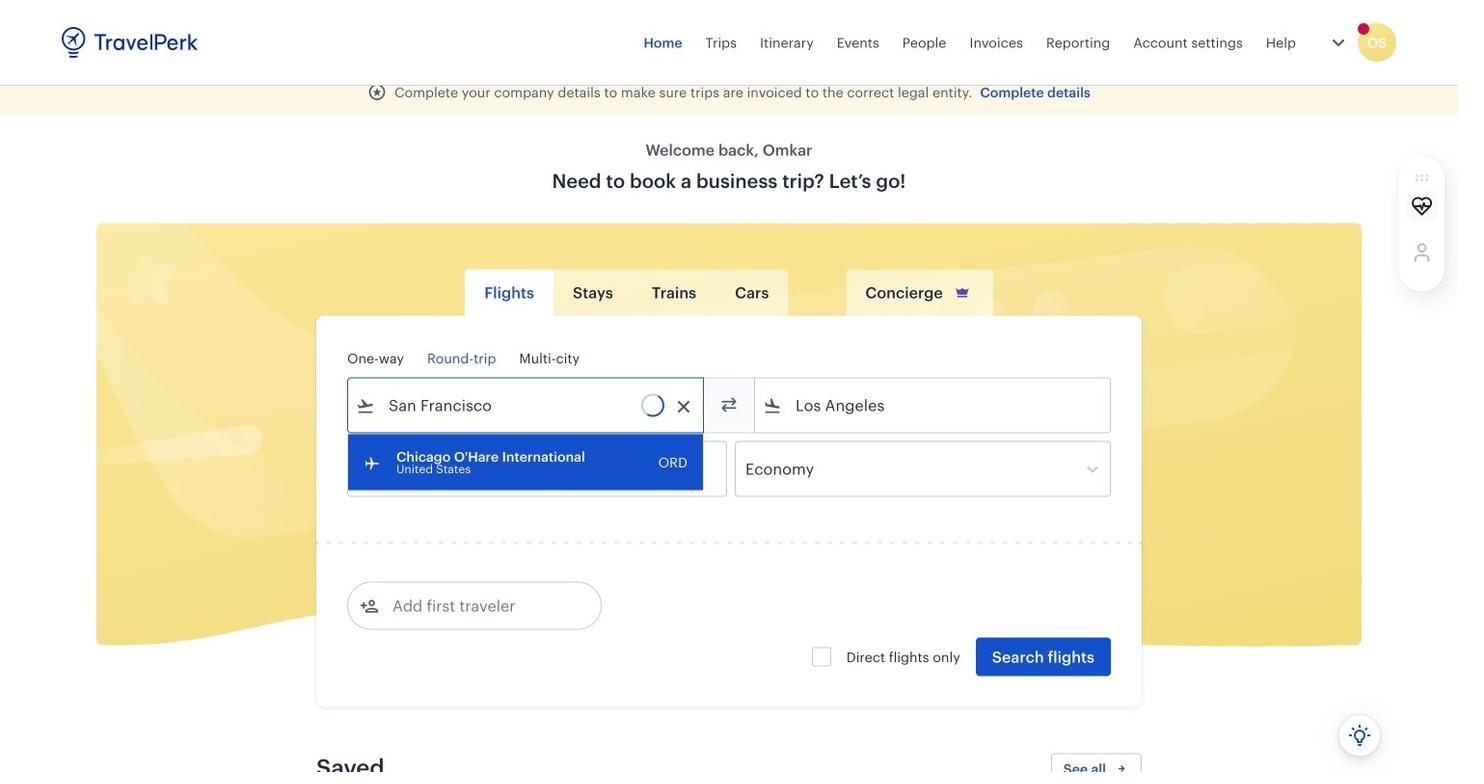 Task type: locate. For each thing, give the bounding box(es) containing it.
Return text field
[[490, 442, 590, 496]]

From search field
[[375, 390, 678, 421]]



Task type: describe. For each thing, give the bounding box(es) containing it.
To search field
[[782, 390, 1085, 421]]

Depart text field
[[375, 442, 476, 496]]

Add first traveler search field
[[379, 591, 580, 622]]



